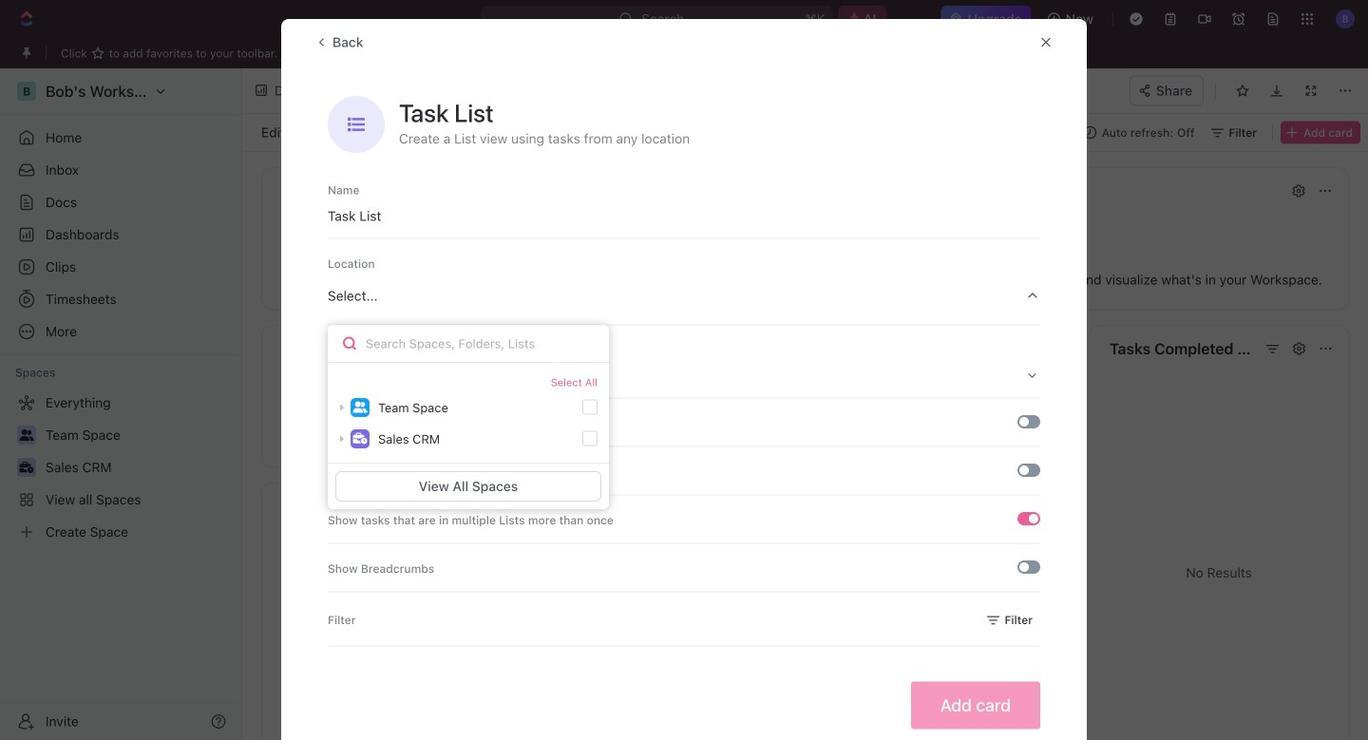 Task type: locate. For each thing, give the bounding box(es) containing it.
user group image
[[353, 402, 367, 413]]

None text field
[[375, 79, 675, 102]]

tree
[[8, 388, 234, 547]]

business time image
[[353, 433, 367, 444]]

tree inside the 'sidebar' navigation
[[8, 388, 234, 547]]

sidebar navigation
[[0, 68, 242, 740]]

Card name text field
[[328, 199, 1041, 233]]



Task type: vqa. For each thing, say whether or not it's contained in the screenshot.
left Add
no



Task type: describe. For each thing, give the bounding box(es) containing it.
Search Spaces, Folders, Lists text field
[[328, 325, 609, 363]]



